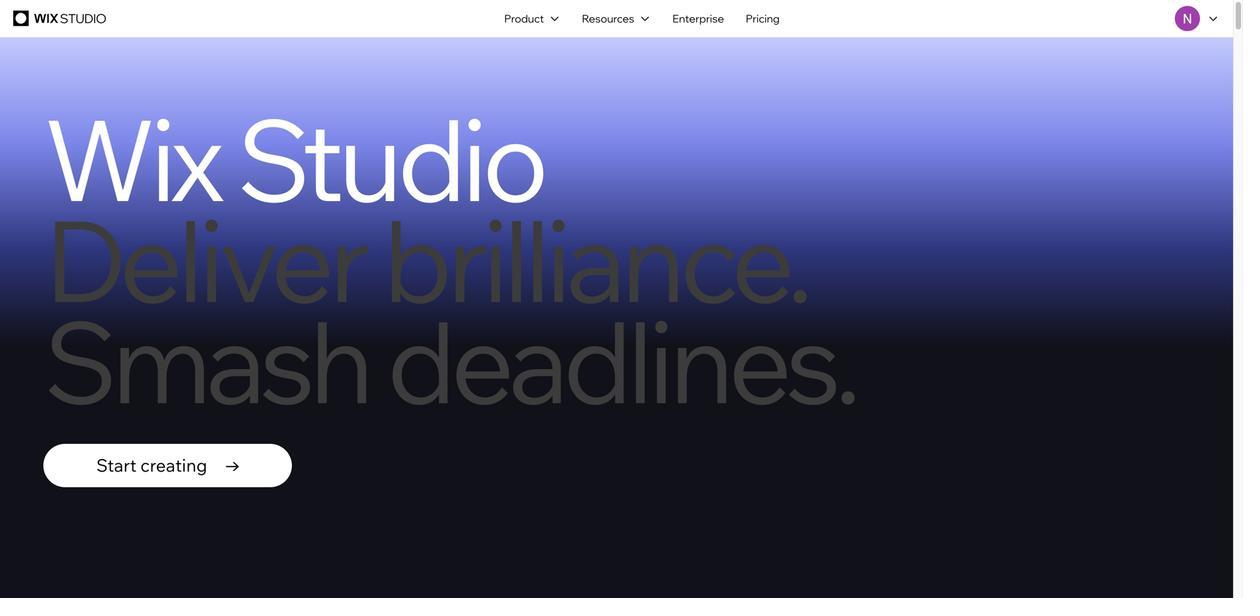Task type: locate. For each thing, give the bounding box(es) containing it.
resources
[[582, 12, 634, 25]]

product button
[[494, 0, 571, 37]]

enterprise link
[[662, 0, 735, 37]]

pricing
[[746, 12, 780, 25]]

deliver
[[43, 189, 364, 331]]

deadlines.
[[387, 290, 855, 432]]

profile image image
[[1175, 6, 1200, 31]]

start creating
[[96, 455, 207, 476]]

start
[[96, 455, 137, 476]]

start creating link
[[43, 444, 292, 487]]



Task type: vqa. For each thing, say whether or not it's contained in the screenshot.
The Digi Tech Resource Group, Llc image
no



Task type: describe. For each thing, give the bounding box(es) containing it.
studio
[[237, 88, 543, 230]]

smash deadlines.
[[43, 290, 855, 432]]

resources button
[[571, 0, 662, 37]]

pricing link
[[735, 0, 791, 37]]

enterprise
[[673, 12, 724, 25]]

wix studio
[[43, 88, 543, 230]]

wix
[[43, 88, 218, 230]]

wix logo, homepage image
[[13, 11, 109, 26]]

brilliance.
[[382, 189, 807, 331]]

deliver brilliance.
[[43, 189, 807, 331]]

product
[[504, 12, 544, 25]]

creating
[[140, 455, 207, 476]]

smash
[[43, 290, 368, 432]]



